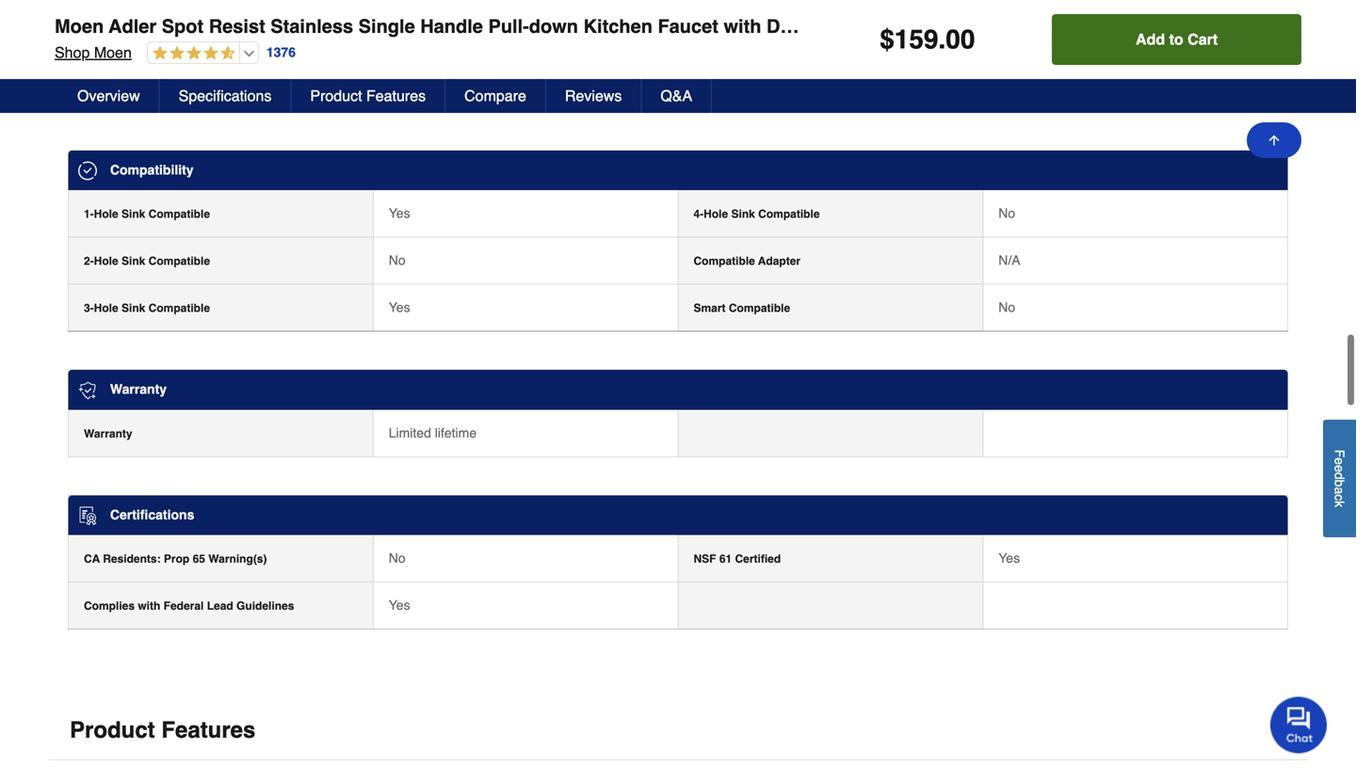 Task type: locate. For each thing, give the bounding box(es) containing it.
labeled
[[761, 82, 804, 95]]

0 vertical spatial product features button
[[291, 79, 446, 113]]

hole up 2-
[[94, 208, 118, 221]]

2-
[[84, 255, 94, 268]]

down
[[529, 16, 578, 37]]

sink for 1-
[[121, 208, 145, 221]]

plate
[[817, 16, 862, 37]]

moen
[[55, 16, 104, 37], [94, 44, 132, 61]]

hole down 2-
[[94, 302, 118, 315]]

1 vertical spatial product features button
[[49, 702, 1307, 761]]

sink right 3-
[[121, 302, 145, 315]]

spot
[[162, 16, 204, 37]]

chat invite button image
[[1270, 696, 1328, 754]]

nsf 61 certified
[[694, 553, 781, 566]]

yes for 4-hole sink compatible
[[389, 206, 410, 221]]

smart compatible
[[694, 302, 790, 315]]

warranty up certifications
[[84, 427, 132, 441]]

no
[[999, 80, 1015, 95], [999, 206, 1015, 221], [389, 253, 406, 268], [999, 300, 1015, 315], [389, 551, 406, 566]]

0 vertical spatial product features
[[310, 87, 426, 105]]

hole for 1-
[[94, 208, 118, 221]]

1 horizontal spatial product
[[310, 87, 362, 105]]

hole
[[94, 208, 118, 221], [704, 208, 728, 221], [94, 255, 118, 268], [94, 302, 118, 315]]

stainless
[[271, 16, 353, 37]]

moen adler spot resist stainless single handle pull-down kitchen faucet with deck plate
[[55, 16, 862, 37]]

features
[[366, 87, 426, 105], [161, 718, 256, 744]]

with left deck
[[724, 16, 761, 37]]

1 horizontal spatial features
[[366, 87, 426, 105]]

sink for 4-
[[731, 208, 755, 221]]

4.6 stars image
[[148, 45, 235, 63]]

hole up the compatible adapter
[[704, 208, 728, 221]]

compatibility
[[110, 162, 194, 177]]

handle
[[420, 16, 483, 37], [84, 35, 121, 48]]

compare
[[464, 87, 526, 105]]

handle left pull-
[[420, 16, 483, 37]]

product features
[[310, 87, 426, 105], [70, 718, 256, 744]]

ca residents: prop 65 warning(s)
[[84, 553, 267, 566]]

sink right 1-
[[121, 208, 145, 221]]

compatible for 2-hole sink compatible
[[149, 255, 210, 268]]

resist
[[209, 16, 265, 37]]

65
[[193, 553, 205, 566]]

limited
[[389, 426, 431, 441]]

f e e d b a c k button
[[1323, 420, 1356, 538]]

with left federal
[[138, 600, 160, 613]]

e up the d
[[1332, 458, 1347, 465]]

sink right 4-
[[731, 208, 755, 221]]

lever
[[389, 33, 422, 48]]

0 horizontal spatial with
[[138, 600, 160, 613]]

prop
[[164, 553, 190, 566]]

single
[[359, 16, 415, 37]]

yes
[[389, 80, 410, 95], [389, 206, 410, 221], [389, 300, 410, 315], [999, 551, 1020, 566], [389, 598, 410, 613]]

complies
[[84, 600, 135, 613]]

compatible down 1-hole sink compatible
[[149, 255, 210, 268]]

kitchen
[[584, 16, 653, 37]]

warranty
[[110, 382, 167, 397], [84, 427, 132, 441]]

compare button
[[446, 79, 546, 113]]

type
[[125, 35, 150, 48]]

e
[[1332, 458, 1347, 465], [1332, 465, 1347, 473]]

compatible down the compatible adapter
[[729, 302, 790, 315]]

0 vertical spatial product
[[310, 87, 362, 105]]

compatible up adapter
[[758, 208, 820, 221]]

0 horizontal spatial handle
[[84, 35, 121, 48]]

0 vertical spatial with
[[724, 16, 761, 37]]

0 horizontal spatial product
[[70, 718, 155, 744]]

0 vertical spatial features
[[366, 87, 426, 105]]

product for f e e d b a c k
[[70, 718, 155, 744]]

smart
[[694, 302, 726, 315]]

0 horizontal spatial product features
[[70, 718, 256, 744]]

watersense labeled
[[694, 82, 804, 95]]

1 vertical spatial product
[[70, 718, 155, 744]]

3-
[[84, 302, 94, 315]]

hole down 1-
[[94, 255, 118, 268]]

guidelines
[[236, 600, 294, 613]]

1 vertical spatial features
[[161, 718, 256, 744]]

handle(s) included
[[84, 82, 185, 95]]

handle left 'type' at top left
[[84, 35, 121, 48]]

no for 4-hole sink compatible
[[999, 206, 1015, 221]]

cart
[[1188, 31, 1218, 48]]

.
[[938, 24, 946, 55]]

to
[[1169, 31, 1184, 48]]

moen up shop
[[55, 16, 104, 37]]

nsf
[[694, 553, 716, 566]]

certified
[[735, 553, 781, 566]]

1 horizontal spatial product features
[[310, 87, 426, 105]]

product features for compare
[[310, 87, 426, 105]]

sink right 2-
[[121, 255, 145, 268]]

certifications
[[110, 507, 194, 523]]

product features button
[[291, 79, 446, 113], [49, 702, 1307, 761]]

1 vertical spatial product features
[[70, 718, 256, 744]]

d
[[1332, 473, 1347, 480]]

1 horizontal spatial handle
[[420, 16, 483, 37]]

1 vertical spatial with
[[138, 600, 160, 613]]

f e e d b a c k
[[1332, 450, 1347, 508]]

2 e from the top
[[1332, 465, 1347, 473]]

moen down adler
[[94, 44, 132, 61]]

limited lifetime
[[389, 426, 477, 441]]

n/a
[[999, 253, 1021, 268]]

0 horizontal spatial features
[[161, 718, 256, 744]]

handle(s)
[[84, 82, 135, 95]]

c
[[1332, 495, 1347, 501]]

sink for 3-
[[121, 302, 145, 315]]

e up b
[[1332, 465, 1347, 473]]

residents:
[[103, 553, 161, 566]]

compatible down compatibility
[[149, 208, 210, 221]]

sink
[[121, 208, 145, 221], [731, 208, 755, 221], [121, 255, 145, 268], [121, 302, 145, 315]]

lead
[[207, 600, 233, 613]]

warranty down 3-hole sink compatible
[[110, 382, 167, 397]]

compatible
[[149, 208, 210, 221], [758, 208, 820, 221], [149, 255, 210, 268], [694, 255, 755, 268], [149, 302, 210, 315], [729, 302, 790, 315]]

with
[[724, 16, 761, 37], [138, 600, 160, 613]]

product
[[310, 87, 362, 105], [70, 718, 155, 744]]

compatible down the 2-hole sink compatible
[[149, 302, 210, 315]]

add to cart
[[1136, 31, 1218, 48]]

no for watersense labeled
[[999, 80, 1015, 95]]

warning(s)
[[208, 553, 267, 566]]



Task type: describe. For each thing, give the bounding box(es) containing it.
add to cart button
[[1052, 14, 1302, 65]]

4-hole sink compatible
[[694, 208, 820, 221]]

2-hole sink compatible
[[84, 255, 210, 268]]

features for compare
[[366, 87, 426, 105]]

product for compare
[[310, 87, 362, 105]]

arrow up image
[[1267, 133, 1282, 148]]

lifetime
[[435, 426, 477, 441]]

compatible for 1-hole sink compatible
[[149, 208, 210, 221]]

k
[[1332, 501, 1347, 508]]

1 vertical spatial moen
[[94, 44, 132, 61]]

features for f e e d b a c k
[[161, 718, 256, 744]]

faucet
[[658, 16, 719, 37]]

q&a
[[661, 87, 692, 105]]

shop moen
[[55, 44, 132, 61]]

b
[[1332, 480, 1347, 487]]

watersense
[[694, 82, 758, 95]]

f
[[1332, 450, 1347, 458]]

ca
[[84, 553, 100, 566]]

reviews
[[565, 87, 622, 105]]

1376
[[266, 45, 296, 60]]

compatible for 3-hole sink compatible
[[149, 302, 210, 315]]

159
[[894, 24, 938, 55]]

adapter
[[758, 255, 801, 268]]

yes for smart compatible
[[389, 300, 410, 315]]

complies with federal lead guidelines
[[84, 600, 294, 613]]

product features button for compare
[[291, 79, 446, 113]]

compatible for 4-hole sink compatible
[[758, 208, 820, 221]]

61
[[719, 553, 732, 566]]

reviews button
[[546, 79, 642, 113]]

1 e from the top
[[1332, 458, 1347, 465]]

pull-
[[488, 16, 529, 37]]

1-
[[84, 208, 94, 221]]

overview button
[[58, 79, 160, 113]]

shop
[[55, 44, 90, 61]]

a
[[1332, 487, 1347, 495]]

handle type
[[84, 35, 150, 48]]

hole for 3-
[[94, 302, 118, 315]]

overview
[[77, 87, 140, 105]]

federal
[[164, 600, 204, 613]]

0 vertical spatial moen
[[55, 16, 104, 37]]

compatible up smart
[[694, 255, 755, 268]]

included
[[138, 82, 185, 95]]

adler
[[109, 16, 156, 37]]

specifications
[[179, 87, 272, 105]]

1 vertical spatial warranty
[[84, 427, 132, 441]]

sink for 2-
[[121, 255, 145, 268]]

chevron down image
[[1268, 722, 1286, 740]]

$
[[880, 24, 894, 55]]

product features button for f e e d b a c k
[[49, 702, 1307, 761]]

product features for f e e d b a c k
[[70, 718, 256, 744]]

specifications button
[[160, 79, 291, 113]]

no for smart compatible
[[999, 300, 1015, 315]]

00
[[946, 24, 975, 55]]

3-hole sink compatible
[[84, 302, 210, 315]]

compatible adapter
[[694, 255, 801, 268]]

hole for 4-
[[704, 208, 728, 221]]

0 vertical spatial warranty
[[110, 382, 167, 397]]

1-hole sink compatible
[[84, 208, 210, 221]]

1 horizontal spatial with
[[724, 16, 761, 37]]

hole for 2-
[[94, 255, 118, 268]]

$ 159 . 00
[[880, 24, 975, 55]]

yes for watersense labeled
[[389, 80, 410, 95]]

add
[[1136, 31, 1165, 48]]

4-
[[694, 208, 704, 221]]

deck
[[767, 16, 812, 37]]

q&a button
[[642, 79, 712, 113]]



Task type: vqa. For each thing, say whether or not it's contained in the screenshot.


